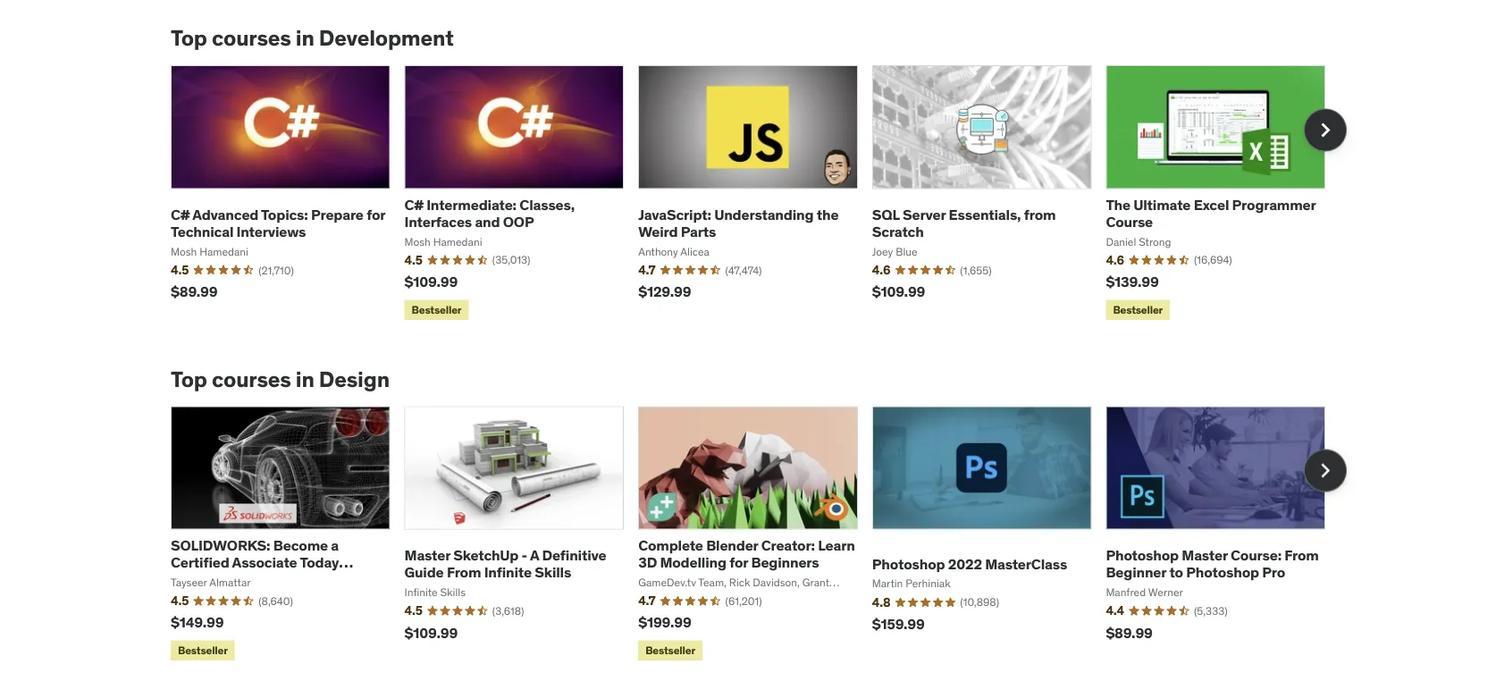 Task type: describe. For each thing, give the bounding box(es) containing it.
ultimate
[[1134, 195, 1191, 214]]

a
[[331, 536, 339, 554]]

complete blender creator: learn 3d modelling for beginners link
[[638, 536, 855, 571]]

photoshop 2022 masterclass
[[872, 555, 1067, 573]]

courses for development
[[212, 25, 291, 51]]

c# for c# advanced topics: prepare for technical interviews
[[171, 205, 190, 224]]

for inside the complete blender creator: learn 3d modelling for beginners
[[729, 553, 748, 571]]

sql
[[872, 205, 900, 224]]

carousel element for design
[[171, 406, 1347, 664]]

master sketchup  - a definitive guide from infinite skills link
[[405, 546, 606, 581]]

oop
[[503, 212, 534, 231]]

parts
[[681, 222, 716, 241]]

certified
[[171, 553, 229, 571]]

course
[[1106, 212, 1153, 231]]

next image
[[1311, 116, 1340, 144]]

the
[[817, 205, 839, 224]]

photoshop for photoshop 2022 masterclass
[[872, 555, 945, 573]]

the ultimate excel programmer course link
[[1106, 195, 1316, 231]]

become
[[273, 536, 328, 554]]

javascript: understanding the weird parts
[[638, 205, 839, 241]]

advanced
[[192, 205, 259, 224]]

weird
[[638, 222, 678, 241]]

programmer
[[1232, 195, 1316, 214]]

creator:
[[761, 536, 815, 554]]

interviews
[[236, 222, 306, 241]]

from
[[1024, 205, 1056, 224]]

solidworks: become a certified associate today (cswa)
[[171, 536, 339, 589]]

carousel element for development
[[171, 65, 1347, 323]]

2 horizontal spatial photoshop
[[1186, 563, 1259, 581]]

photoshop for photoshop master course: from beginner to photoshop pro
[[1106, 546, 1179, 564]]

sketchup
[[453, 546, 519, 564]]

top for top courses in design
[[171, 365, 207, 392]]

2022
[[948, 555, 982, 573]]

development
[[319, 25, 454, 51]]

interfaces
[[405, 212, 472, 231]]

top courses in development
[[171, 25, 454, 51]]

intermediate:
[[426, 195, 517, 214]]

associate
[[232, 553, 297, 571]]

c# for c# intermediate: classes, interfaces and oop
[[405, 195, 423, 214]]

technical
[[171, 222, 233, 241]]

learn
[[818, 536, 855, 554]]

sql server essentials, from scratch
[[872, 205, 1056, 241]]

c# advanced topics: prepare for technical interviews
[[171, 205, 385, 241]]

infinite
[[484, 563, 532, 581]]

c# intermediate: classes, interfaces and oop link
[[405, 195, 575, 231]]

scratch
[[872, 222, 924, 241]]



Task type: vqa. For each thing, say whether or not it's contained in the screenshot.
Learn more
no



Task type: locate. For each thing, give the bounding box(es) containing it.
courses for design
[[212, 365, 291, 392]]

beginners
[[751, 553, 819, 571]]

0 horizontal spatial master
[[405, 546, 450, 564]]

top
[[171, 25, 207, 51], [171, 365, 207, 392]]

0 horizontal spatial for
[[367, 205, 385, 224]]

1 vertical spatial for
[[729, 553, 748, 571]]

blender
[[706, 536, 758, 554]]

the ultimate excel programmer course
[[1106, 195, 1316, 231]]

-
[[522, 546, 527, 564]]

2 master from the left
[[1182, 546, 1228, 564]]

modelling
[[660, 553, 726, 571]]

1 carousel element from the top
[[171, 65, 1347, 323]]

from right course:
[[1285, 546, 1319, 564]]

for right modelling
[[729, 553, 748, 571]]

masterclass
[[985, 555, 1067, 573]]

a
[[530, 546, 539, 564]]

next image
[[1311, 456, 1340, 485]]

beginner
[[1106, 563, 1166, 581]]

master
[[405, 546, 450, 564], [1182, 546, 1228, 564]]

photoshop 2022 masterclass link
[[872, 555, 1067, 573]]

1 vertical spatial in
[[296, 365, 314, 392]]

course:
[[1231, 546, 1282, 564]]

definitive
[[542, 546, 606, 564]]

from
[[1285, 546, 1319, 564], [447, 563, 481, 581]]

carousel element containing c# intermediate: classes, interfaces and oop
[[171, 65, 1347, 323]]

excel
[[1194, 195, 1229, 214]]

in
[[296, 25, 314, 51], [296, 365, 314, 392]]

courses
[[212, 25, 291, 51], [212, 365, 291, 392]]

photoshop master course: from beginner to photoshop pro link
[[1106, 546, 1319, 581]]

photoshop
[[1106, 546, 1179, 564], [872, 555, 945, 573], [1186, 563, 1259, 581]]

master inside master sketchup  - a definitive guide from infinite skills
[[405, 546, 450, 564]]

0 vertical spatial carousel element
[[171, 65, 1347, 323]]

in for design
[[296, 365, 314, 392]]

pro
[[1262, 563, 1285, 581]]

guide
[[405, 563, 444, 581]]

design
[[319, 365, 390, 392]]

understanding
[[714, 205, 814, 224]]

2 carousel element from the top
[[171, 406, 1347, 664]]

c# inside the c# advanced topics: prepare for technical interviews
[[171, 205, 190, 224]]

in for development
[[296, 25, 314, 51]]

0 horizontal spatial photoshop
[[872, 555, 945, 573]]

carousel element containing solidworks: become a certified associate today (cswa)
[[171, 406, 1347, 664]]

0 horizontal spatial c#
[[171, 205, 190, 224]]

top for top courses in development
[[171, 25, 207, 51]]

complete blender creator: learn 3d modelling for beginners
[[638, 536, 855, 571]]

from inside master sketchup  - a definitive guide from infinite skills
[[447, 563, 481, 581]]

javascript:
[[638, 205, 711, 224]]

and
[[475, 212, 500, 231]]

1 horizontal spatial from
[[1285, 546, 1319, 564]]

1 master from the left
[[405, 546, 450, 564]]

complete
[[638, 536, 703, 554]]

today
[[300, 553, 339, 571]]

3d
[[638, 553, 657, 571]]

1 vertical spatial top
[[171, 365, 207, 392]]

javascript: understanding the weird parts link
[[638, 205, 839, 241]]

from inside photoshop master course: from beginner to photoshop pro
[[1285, 546, 1319, 564]]

0 vertical spatial for
[[367, 205, 385, 224]]

0 horizontal spatial from
[[447, 563, 481, 581]]

(cswa)
[[171, 570, 221, 589]]

in left development
[[296, 25, 314, 51]]

master left course:
[[1182, 546, 1228, 564]]

0 vertical spatial courses
[[212, 25, 291, 51]]

c# intermediate: classes, interfaces and oop
[[405, 195, 575, 231]]

0 vertical spatial top
[[171, 25, 207, 51]]

prepare
[[311, 205, 364, 224]]

top courses in design
[[171, 365, 390, 392]]

for inside the c# advanced topics: prepare for technical interviews
[[367, 205, 385, 224]]

the
[[1106, 195, 1131, 214]]

c# left intermediate:
[[405, 195, 423, 214]]

master inside photoshop master course: from beginner to photoshop pro
[[1182, 546, 1228, 564]]

1 horizontal spatial c#
[[405, 195, 423, 214]]

1 in from the top
[[296, 25, 314, 51]]

2 top from the top
[[171, 365, 207, 392]]

1 horizontal spatial photoshop
[[1106, 546, 1179, 564]]

skills
[[535, 563, 571, 581]]

to
[[1169, 563, 1183, 581]]

1 vertical spatial courses
[[212, 365, 291, 392]]

classes,
[[520, 195, 575, 214]]

2 in from the top
[[296, 365, 314, 392]]

server
[[903, 205, 946, 224]]

c# advanced topics: prepare for technical interviews link
[[171, 205, 385, 241]]

master sketchup  - a definitive guide from infinite skills
[[405, 546, 606, 581]]

master left sketchup
[[405, 546, 450, 564]]

1 courses from the top
[[212, 25, 291, 51]]

essentials,
[[949, 205, 1021, 224]]

c# inside c# intermediate: classes, interfaces and oop
[[405, 195, 423, 214]]

c#
[[405, 195, 423, 214], [171, 205, 190, 224]]

c# left the advanced
[[171, 205, 190, 224]]

carousel element
[[171, 65, 1347, 323], [171, 406, 1347, 664]]

from right guide
[[447, 563, 481, 581]]

1 horizontal spatial master
[[1182, 546, 1228, 564]]

photoshop master course: from beginner to photoshop pro
[[1106, 546, 1319, 581]]

solidworks: become a certified associate today (cswa) link
[[171, 536, 353, 589]]

sql server essentials, from scratch link
[[872, 205, 1056, 241]]

1 vertical spatial carousel element
[[171, 406, 1347, 664]]

in left design at the bottom
[[296, 365, 314, 392]]

1 top from the top
[[171, 25, 207, 51]]

0 vertical spatial in
[[296, 25, 314, 51]]

topics:
[[261, 205, 308, 224]]

for
[[367, 205, 385, 224], [729, 553, 748, 571]]

1 horizontal spatial for
[[729, 553, 748, 571]]

2 courses from the top
[[212, 365, 291, 392]]

for right prepare
[[367, 205, 385, 224]]

solidworks:
[[171, 536, 270, 554]]



